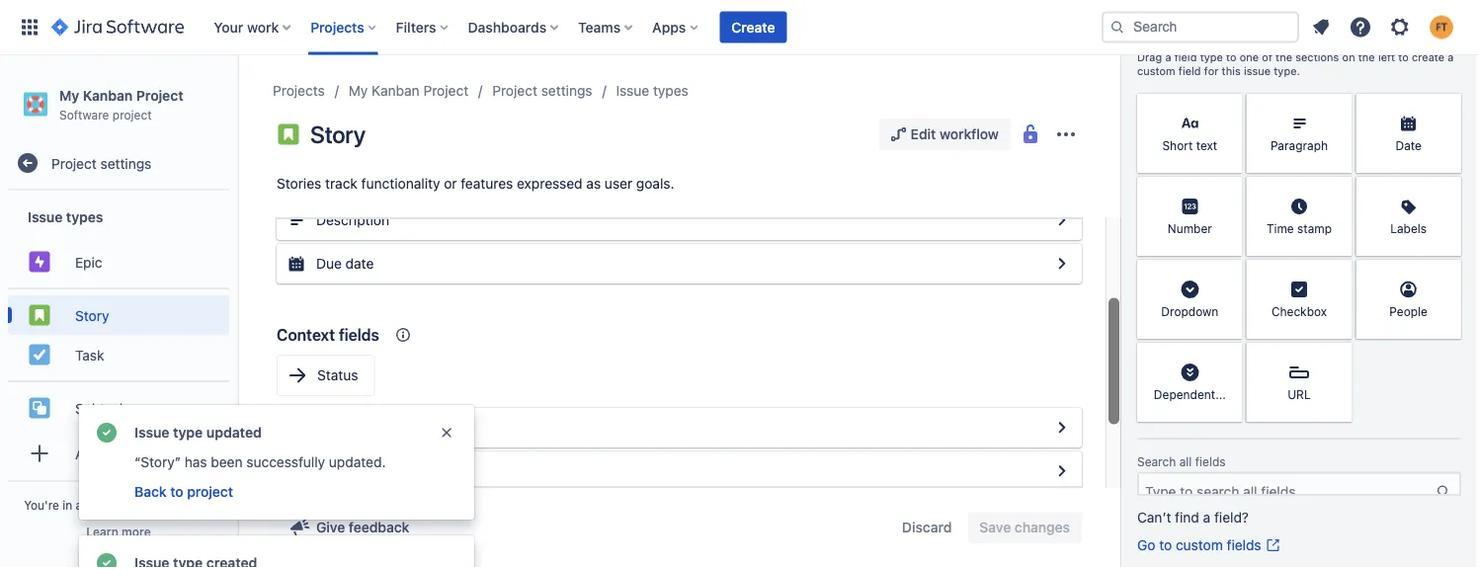 Task type: describe. For each thing, give the bounding box(es) containing it.
due date
[[316, 255, 374, 272]]

kanban for my kanban project software project
[[83, 87, 133, 103]]

sections
[[1296, 51, 1339, 64]]

more information image for short text
[[1217, 96, 1241, 120]]

notifications image
[[1309, 15, 1333, 39]]

create button
[[720, 11, 787, 43]]

create
[[1412, 51, 1445, 64]]

team-
[[86, 498, 119, 512]]

has
[[185, 454, 207, 470]]

more information image for date
[[1436, 96, 1460, 120]]

updated.
[[329, 454, 386, 470]]

teams
[[578, 19, 621, 35]]

kanban for my kanban project
[[372, 83, 420, 99]]

people
[[1390, 305, 1428, 319]]

url
[[1288, 388, 1311, 402]]

give
[[316, 519, 345, 536]]

my kanban project link
[[349, 79, 469, 103]]

filters
[[396, 19, 436, 35]]

more information image for checkbox
[[1326, 262, 1350, 286]]

find
[[1175, 509, 1200, 526]]

projects button
[[305, 11, 384, 43]]

your
[[214, 19, 243, 35]]

left
[[1378, 51, 1395, 64]]

learn more button
[[86, 524, 151, 540]]

issue type updated
[[134, 424, 262, 441]]

give feedback
[[316, 519, 410, 536]]

drag
[[1137, 51, 1162, 64]]

"story"
[[134, 454, 181, 470]]

status
[[317, 367, 358, 383]]

add
[[75, 445, 101, 462]]

for
[[1204, 65, 1219, 78]]

learn more
[[86, 525, 151, 539]]

2 horizontal spatial issue
[[616, 83, 649, 99]]

banner containing your work
[[0, 0, 1477, 55]]

stories track functionality or features expressed as user goals.
[[277, 175, 675, 192]]

project inside the my kanban project software project
[[136, 87, 183, 103]]

my for my kanban project software project
[[59, 87, 79, 103]]

0 vertical spatial project settings
[[492, 83, 592, 99]]

0 horizontal spatial fields
[[339, 326, 379, 344]]

successfully
[[246, 454, 325, 470]]

been
[[211, 454, 243, 470]]

your profile and settings image
[[1430, 15, 1454, 39]]

one
[[1240, 51, 1259, 64]]

2 success image from the top
[[95, 551, 119, 567]]

more information image up ...
[[1217, 345, 1241, 369]]

more information image for labels
[[1436, 179, 1460, 203]]

paragraph
[[1271, 139, 1328, 153]]

checkbox
[[1272, 305, 1327, 319]]

group containing issue types
[[8, 191, 229, 485]]

2 the from the left
[[1359, 51, 1375, 64]]

on
[[1342, 51, 1355, 64]]

all
[[1180, 456, 1192, 469]]

description
[[316, 212, 389, 228]]

can't find a field?
[[1137, 509, 1249, 526]]

dismiss image
[[439, 425, 455, 441]]

subtask
[[75, 400, 127, 416]]

primary element
[[12, 0, 1102, 55]]

description button
[[277, 201, 1082, 240]]

context
[[277, 326, 335, 344]]

your work button
[[208, 11, 299, 43]]

more information about the context fields image
[[391, 323, 415, 347]]

or
[[444, 175, 457, 192]]

help image
[[1349, 15, 1373, 39]]

group containing story
[[8, 288, 229, 381]]

add issue type button
[[8, 434, 229, 474]]

open field configuration image inside 'labels' 'button'
[[1050, 460, 1074, 483]]

to inside button
[[170, 484, 183, 500]]

more information image for number
[[1217, 179, 1241, 203]]

your work
[[214, 19, 279, 35]]

dependent ...
[[1154, 388, 1226, 402]]

open field configuration image for due date
[[1050, 252, 1074, 276]]

expressed
[[517, 175, 583, 192]]

issue inside 'button'
[[104, 445, 137, 462]]

you're
[[24, 498, 59, 512]]

discard button
[[890, 512, 964, 544]]

0 vertical spatial story
[[310, 121, 366, 148]]

teams button
[[572, 11, 641, 43]]

2 horizontal spatial fields
[[1227, 537, 1262, 553]]

1 vertical spatial project settings
[[51, 155, 152, 171]]

field?
[[1215, 509, 1249, 526]]

in
[[63, 498, 72, 512]]

back
[[134, 484, 167, 500]]

0 horizontal spatial project settings link
[[8, 143, 229, 183]]

1 vertical spatial settings
[[100, 155, 152, 171]]

more information image for time stamp
[[1326, 179, 1350, 203]]

search all fields
[[1137, 456, 1226, 469]]

1 vertical spatial fields
[[1195, 456, 1226, 469]]

you're in a team-managed project
[[24, 498, 213, 512]]

apps
[[652, 19, 686, 35]]

labels inside 'button'
[[316, 463, 358, 479]]

software
[[59, 108, 109, 121]]

functionality
[[361, 175, 440, 192]]

apps button
[[646, 11, 706, 43]]

0 vertical spatial settings
[[541, 83, 592, 99]]

as
[[586, 175, 601, 192]]

settings image
[[1388, 15, 1412, 39]]

work
[[247, 19, 279, 35]]

drag a field type to one of the sections on the left to create a custom field for this issue type.
[[1137, 51, 1454, 78]]

my for my kanban project
[[349, 83, 368, 99]]

date
[[1396, 139, 1422, 153]]

issue inside drag a field type to one of the sections on the left to create a custom field for this issue type.
[[1244, 65, 1271, 78]]

project inside the my kanban project software project
[[112, 108, 152, 121]]

track
[[325, 175, 358, 192]]



Task type: locate. For each thing, give the bounding box(es) containing it.
projects for the projects popup button
[[311, 19, 364, 35]]

2 group from the top
[[8, 288, 229, 381]]

jira software image
[[51, 15, 184, 39], [51, 15, 184, 39]]

projects up issue type icon
[[273, 83, 325, 99]]

0 horizontal spatial kanban
[[83, 87, 133, 103]]

issue
[[1244, 65, 1271, 78], [104, 445, 137, 462]]

1 horizontal spatial project settings
[[492, 83, 592, 99]]

1 vertical spatial issue types
[[28, 208, 103, 225]]

type up back
[[141, 445, 169, 462]]

open field configuration image inside due date button
[[1050, 252, 1074, 276]]

1 horizontal spatial settings
[[541, 83, 592, 99]]

short text
[[1163, 139, 1218, 153]]

1 vertical spatial story
[[75, 307, 109, 323]]

more options image
[[1054, 123, 1078, 146]]

issue up ""story""
[[134, 424, 170, 441]]

labels up people
[[1391, 222, 1427, 236]]

kanban down filters
[[372, 83, 420, 99]]

go
[[1137, 537, 1156, 553]]

a right in
[[76, 498, 82, 512]]

0 horizontal spatial the
[[1276, 51, 1293, 64]]

kanban
[[372, 83, 420, 99], [83, 87, 133, 103]]

a right create
[[1448, 51, 1454, 64]]

0 horizontal spatial issue
[[104, 445, 137, 462]]

open field configuration image
[[1050, 209, 1074, 232], [1050, 252, 1074, 276]]

0 vertical spatial field
[[1175, 51, 1197, 64]]

1 success image from the top
[[95, 421, 119, 445]]

give feedback button
[[277, 512, 421, 544]]

1 horizontal spatial type
[[173, 424, 203, 441]]

back to project button
[[132, 480, 235, 504]]

project settings
[[492, 83, 592, 99], [51, 155, 152, 171]]

0 horizontal spatial types
[[66, 208, 103, 225]]

story up "track"
[[310, 121, 366, 148]]

0 horizontal spatial project settings
[[51, 155, 152, 171]]

type up for
[[1200, 51, 1223, 64]]

learn
[[86, 525, 118, 539]]

epic link
[[8, 242, 229, 282]]

project settings link down primary element
[[492, 79, 592, 103]]

1 open field configuration image from the top
[[1050, 209, 1074, 232]]

back to project link
[[134, 484, 233, 500]]

2 open field configuration image from the top
[[1050, 460, 1074, 483]]

story link
[[8, 296, 229, 335]]

dependent
[[1154, 388, 1216, 402]]

more information image up 'dropdown'
[[1217, 262, 1241, 286]]

dashboards button
[[462, 11, 566, 43]]

1 vertical spatial field
[[1179, 65, 1201, 78]]

my
[[349, 83, 368, 99], [59, 87, 79, 103]]

...
[[1216, 388, 1226, 402]]

types up epic in the left top of the page
[[66, 208, 103, 225]]

1 the from the left
[[1276, 51, 1293, 64]]

to right go
[[1159, 537, 1172, 553]]

types
[[653, 83, 689, 99], [66, 208, 103, 225]]

project settings down software
[[51, 155, 152, 171]]

issue types up epic in the left top of the page
[[28, 208, 103, 225]]

0 vertical spatial projects
[[311, 19, 364, 35]]

my kanban project
[[349, 83, 469, 99]]

1 horizontal spatial issue
[[134, 424, 170, 441]]

group
[[8, 191, 229, 485], [8, 288, 229, 381]]

1 vertical spatial issue
[[28, 208, 63, 225]]

story up task
[[75, 307, 109, 323]]

2 vertical spatial fields
[[1227, 537, 1262, 553]]

my right projects link
[[349, 83, 368, 99]]

more information image for dropdown
[[1217, 262, 1241, 286]]

this link will be opened in a new tab image
[[1265, 538, 1281, 553]]

type inside 'button'
[[141, 445, 169, 462]]

success image
[[95, 421, 119, 445], [95, 551, 119, 567]]

1 vertical spatial project settings link
[[8, 143, 229, 183]]

0 vertical spatial project settings link
[[492, 79, 592, 103]]

number
[[1168, 222, 1212, 236]]

field left for
[[1179, 65, 1201, 78]]

project down software
[[51, 155, 97, 171]]

search
[[1137, 456, 1176, 469]]

user
[[605, 175, 633, 192]]

go to custom fields
[[1137, 537, 1262, 553]]

Search field
[[1102, 11, 1299, 43]]

success image down the learn
[[95, 551, 119, 567]]

1 horizontal spatial story
[[310, 121, 366, 148]]

more information image
[[1326, 96, 1350, 120], [1217, 179, 1241, 203], [1217, 262, 1241, 286], [1326, 262, 1350, 286], [1217, 345, 1241, 369]]

projects
[[311, 19, 364, 35], [273, 83, 325, 99]]

issue types link
[[616, 79, 689, 103]]

projects inside popup button
[[311, 19, 364, 35]]

1 horizontal spatial labels
[[1391, 222, 1427, 236]]

story
[[310, 121, 366, 148], [75, 307, 109, 323]]

0 horizontal spatial my
[[59, 87, 79, 103]]

of
[[1262, 51, 1273, 64]]

project down the filters popup button
[[423, 83, 469, 99]]

custom down can't find a field?
[[1176, 537, 1223, 553]]

project settings down primary element
[[492, 83, 592, 99]]

Type to search all fields text field
[[1139, 474, 1436, 510]]

add issue type image
[[28, 442, 51, 466]]

stamp
[[1298, 222, 1332, 236]]

1 vertical spatial open field configuration image
[[1050, 460, 1074, 483]]

0 vertical spatial success image
[[95, 421, 119, 445]]

0 vertical spatial custom
[[1137, 65, 1176, 78]]

0 vertical spatial open field configuration image
[[1050, 209, 1074, 232]]

open field configuration image inside description button
[[1050, 209, 1074, 232]]

the right on
[[1359, 51, 1375, 64]]

1 vertical spatial labels
[[316, 463, 358, 479]]

2 vertical spatial type
[[141, 445, 169, 462]]

context fields
[[277, 326, 379, 344]]

edit
[[911, 126, 936, 142]]

issue type icon image
[[277, 123, 300, 146]]

more information image down on
[[1326, 96, 1350, 120]]

0 vertical spatial fields
[[339, 326, 379, 344]]

projects for projects link
[[273, 83, 325, 99]]

more information image for paragraph
[[1326, 96, 1350, 120]]

project
[[423, 83, 469, 99], [492, 83, 538, 99], [136, 87, 183, 103], [51, 155, 97, 171]]

0 horizontal spatial issue types
[[28, 208, 103, 225]]

0 vertical spatial issue types
[[616, 83, 689, 99]]

edit workflow button
[[879, 119, 1011, 150]]

project down dashboards popup button
[[492, 83, 538, 99]]

to right back
[[170, 484, 183, 500]]

to
[[1226, 51, 1237, 64], [1399, 51, 1409, 64], [170, 484, 183, 500], [1159, 537, 1172, 553]]

banner
[[0, 0, 1477, 55]]

2 vertical spatial issue
[[134, 424, 170, 441]]

1 vertical spatial types
[[66, 208, 103, 225]]

more information image down "stamp"
[[1326, 262, 1350, 286]]

features
[[461, 175, 513, 192]]

0 vertical spatial types
[[653, 83, 689, 99]]

project left sidebar navigation image
[[136, 87, 183, 103]]

open field configuration image for description
[[1050, 209, 1074, 232]]

1 horizontal spatial issue
[[1244, 65, 1271, 78]]

my inside 'my kanban project' link
[[349, 83, 368, 99]]

field down search field
[[1175, 51, 1197, 64]]

1 vertical spatial custom
[[1176, 537, 1223, 553]]

1 horizontal spatial kanban
[[372, 83, 420, 99]]

fields left this link will be opened in a new tab 'image'
[[1227, 537, 1262, 553]]

settings down primary element
[[541, 83, 592, 99]]

issue up epic link
[[28, 208, 63, 225]]

types down apps dropdown button
[[653, 83, 689, 99]]

go to custom fields link
[[1137, 536, 1281, 555]]

my kanban project software project
[[59, 87, 183, 121]]

0 horizontal spatial labels
[[316, 463, 358, 479]]

0 horizontal spatial story
[[75, 307, 109, 323]]

issue down one
[[1244, 65, 1271, 78]]

1 horizontal spatial project settings link
[[492, 79, 592, 103]]

settings
[[541, 83, 592, 99], [100, 155, 152, 171]]

0 vertical spatial labels
[[1391, 222, 1427, 236]]

time stamp
[[1267, 222, 1332, 236]]

the up type.
[[1276, 51, 1293, 64]]

custom
[[1137, 65, 1176, 78], [1176, 537, 1223, 553]]

goals.
[[636, 175, 675, 192]]

issue types down apps
[[616, 83, 689, 99]]

0 vertical spatial issue
[[616, 83, 649, 99]]

1 horizontal spatial my
[[349, 83, 368, 99]]

type
[[1200, 51, 1223, 64], [173, 424, 203, 441], [141, 445, 169, 462]]

1 vertical spatial projects
[[273, 83, 325, 99]]

field
[[1175, 51, 1197, 64], [1179, 65, 1201, 78]]

due date button
[[277, 244, 1082, 284]]

0 vertical spatial issue
[[1244, 65, 1271, 78]]

0 horizontal spatial settings
[[100, 155, 152, 171]]

1 group from the top
[[8, 191, 229, 485]]

filters button
[[390, 11, 456, 43]]

the
[[1276, 51, 1293, 64], [1359, 51, 1375, 64]]

more information image
[[1217, 96, 1241, 120], [1436, 96, 1460, 120], [1326, 179, 1350, 203], [1436, 179, 1460, 203], [1436, 262, 1460, 286]]

1 horizontal spatial issue types
[[616, 83, 689, 99]]

labels up 'give'
[[316, 463, 358, 479]]

0 vertical spatial type
[[1200, 51, 1223, 64]]

type inside drag a field type to one of the sections on the left to create a custom field for this issue type.
[[1200, 51, 1223, 64]]

dropdown
[[1161, 305, 1219, 319]]

kanban inside the my kanban project software project
[[83, 87, 133, 103]]

project inside button
[[187, 484, 233, 500]]

2 open field configuration image from the top
[[1050, 252, 1074, 276]]

success image down subtask
[[95, 421, 119, 445]]

fields left more information about the context fields image
[[339, 326, 379, 344]]

more information image down 'text'
[[1217, 179, 1241, 203]]

type up has
[[173, 424, 203, 441]]

projects right work
[[311, 19, 364, 35]]

issue types
[[616, 83, 689, 99], [28, 208, 103, 225]]

custom down drag
[[1137, 65, 1176, 78]]

kanban up software
[[83, 87, 133, 103]]

1 open field configuration image from the top
[[1050, 416, 1074, 440]]

2 horizontal spatial type
[[1200, 51, 1223, 64]]

due
[[316, 255, 342, 272]]

a right drag
[[1165, 51, 1172, 64]]

date
[[346, 255, 374, 272]]

project settings link
[[492, 79, 592, 103], [8, 143, 229, 183]]

1 horizontal spatial fields
[[1195, 456, 1226, 469]]

labels button
[[277, 452, 1082, 491]]

create
[[732, 19, 775, 35]]

fields right all
[[1195, 456, 1226, 469]]

subtask link
[[8, 389, 229, 428]]

1 horizontal spatial the
[[1359, 51, 1375, 64]]

appswitcher icon image
[[18, 15, 42, 39]]

type.
[[1274, 65, 1300, 78]]

1 horizontal spatial types
[[653, 83, 689, 99]]

search image
[[1110, 19, 1126, 35]]

epic
[[75, 254, 102, 270]]

0 horizontal spatial issue
[[28, 208, 63, 225]]

"story" has been successfully updated.
[[134, 454, 386, 470]]

to up this
[[1226, 51, 1237, 64]]

1 vertical spatial success image
[[95, 551, 119, 567]]

settings down the my kanban project software project
[[100, 155, 152, 171]]

1 vertical spatial open field configuration image
[[1050, 252, 1074, 276]]

managed
[[119, 498, 171, 512]]

this
[[1222, 65, 1241, 78]]

my inside the my kanban project software project
[[59, 87, 79, 103]]

a right find at the bottom of page
[[1203, 509, 1211, 526]]

to right left
[[1399, 51, 1409, 64]]

text
[[1196, 139, 1218, 153]]

1 vertical spatial issue
[[104, 445, 137, 462]]

custom inside drag a field type to one of the sections on the left to create a custom field for this issue type.
[[1137, 65, 1176, 78]]

my up software
[[59, 87, 79, 103]]

feedback
[[349, 519, 410, 536]]

back to project
[[134, 484, 233, 500]]

task link
[[8, 335, 229, 375]]

task
[[75, 347, 104, 363]]

issue down teams popup button
[[616, 83, 649, 99]]

issue right 'add'
[[104, 445, 137, 462]]

0 horizontal spatial type
[[141, 445, 169, 462]]

discard
[[902, 519, 952, 536]]

time
[[1267, 222, 1294, 236]]

more information image for people
[[1436, 262, 1460, 286]]

0 vertical spatial open field configuration image
[[1050, 416, 1074, 440]]

short
[[1163, 139, 1193, 153]]

project settings link down the my kanban project software project
[[8, 143, 229, 183]]

sidebar navigation image
[[215, 79, 259, 119]]

dashboards
[[468, 19, 547, 35]]

open field configuration image
[[1050, 416, 1074, 440], [1050, 460, 1074, 483]]

1 vertical spatial type
[[173, 424, 203, 441]]

projects link
[[273, 79, 325, 103]]



Task type: vqa. For each thing, say whether or not it's contained in the screenshot.
Issue type's open icon
no



